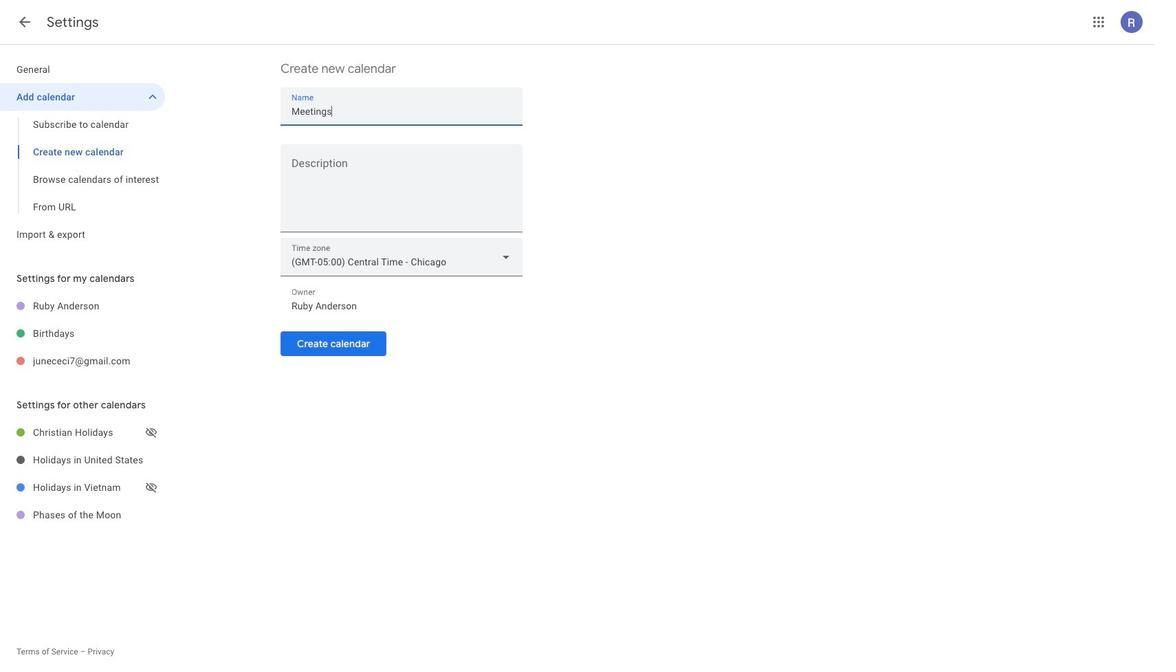 Task type: describe. For each thing, give the bounding box(es) containing it.
phases of the moon tree item
[[0, 502, 165, 529]]

holidays in united states tree item
[[0, 447, 165, 474]]

2 tree from the top
[[0, 292, 165, 375]]

1 tree from the top
[[0, 56, 165, 248]]

add calendar tree item
[[0, 83, 165, 111]]

go back image
[[17, 14, 33, 30]]



Task type: locate. For each thing, give the bounding box(es) containing it.
None field
[[281, 238, 523, 277]]

heading
[[47, 14, 99, 31]]

1 vertical spatial tree
[[0, 292, 165, 375]]

holidays in vietnam tree item
[[0, 474, 165, 502]]

group
[[0, 111, 165, 221]]

christian holidays tree item
[[0, 419, 165, 447]]

3 tree from the top
[[0, 419, 165, 529]]

None text field
[[292, 102, 512, 121], [281, 160, 523, 226], [292, 297, 512, 316], [292, 102, 512, 121], [281, 160, 523, 226], [292, 297, 512, 316]]

birthdays tree item
[[0, 320, 165, 347]]

ruby anderson tree item
[[0, 292, 165, 320]]

2 vertical spatial tree
[[0, 419, 165, 529]]

tree
[[0, 56, 165, 248], [0, 292, 165, 375], [0, 419, 165, 529]]

0 vertical spatial tree
[[0, 56, 165, 248]]

junececi7@gmail.com tree item
[[0, 347, 165, 375]]



Task type: vqa. For each thing, say whether or not it's contained in the screenshot.
3 "link" on the top of page
no



